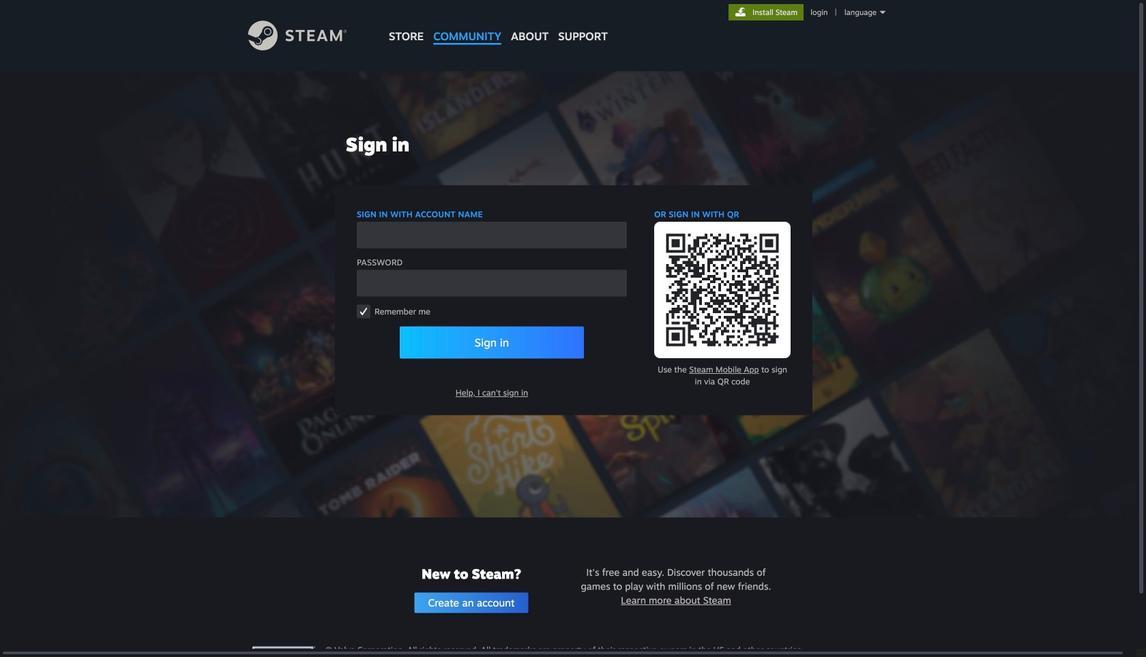 Task type: vqa. For each thing, say whether or not it's contained in the screenshot.
the bottom the
no



Task type: locate. For each thing, give the bounding box(es) containing it.
link to the steam homepage image
[[248, 20, 368, 51]]

valve logo image
[[253, 647, 318, 657]]

None password field
[[357, 270, 627, 297]]

global menu navigation
[[384, 0, 613, 49]]

None text field
[[357, 222, 627, 248]]

account menu navigation
[[729, 4, 890, 20]]



